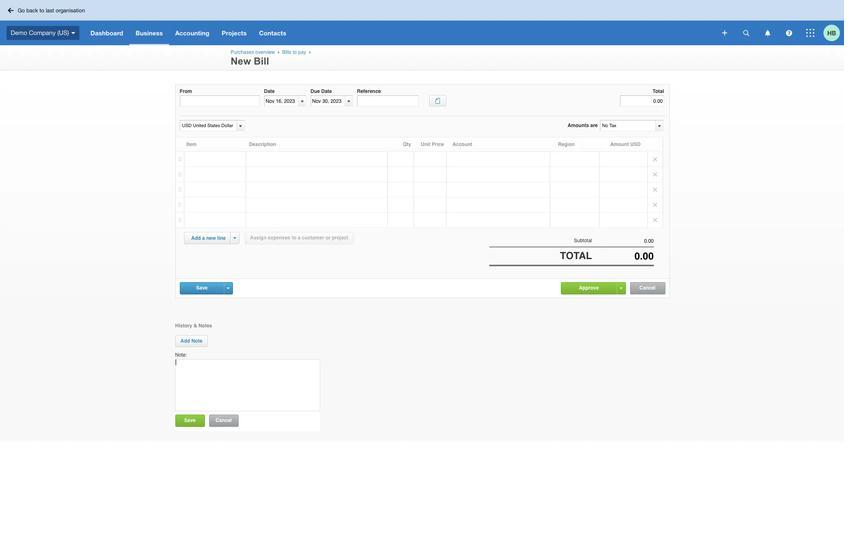Task type: vqa. For each thing, say whether or not it's contained in the screenshot.
1st Delete line item image from the top of the page
yes



Task type: describe. For each thing, give the bounding box(es) containing it.
cancel for the rightmost "cancel" button
[[639, 285, 656, 291]]

history & notes
[[175, 323, 212, 329]]

due date
[[310, 88, 332, 94]]

bills to pay link
[[282, 49, 306, 55]]

note:
[[175, 352, 187, 358]]

from
[[180, 88, 192, 94]]

1 › from the left
[[278, 49, 279, 55]]

dashboard link
[[84, 21, 129, 45]]

business button
[[129, 21, 169, 45]]

add for add a new line
[[191, 235, 201, 241]]

1 vertical spatial cancel button
[[209, 415, 238, 427]]

approve link
[[561, 283, 617, 294]]

description
[[249, 142, 276, 147]]

qty
[[403, 142, 411, 147]]

demo company (us) button
[[0, 21, 84, 45]]

banner containing hb
[[0, 0, 844, 45]]

projects button
[[216, 21, 253, 45]]

contacts
[[259, 29, 286, 37]]

projects
[[222, 29, 247, 37]]

project
[[332, 235, 348, 241]]

pay
[[298, 49, 306, 55]]

add for add note
[[180, 338, 190, 344]]

delete line item image
[[648, 152, 662, 167]]

go
[[18, 7, 25, 13]]

more save options... image
[[227, 287, 230, 289]]

more approve options... image
[[620, 287, 623, 289]]

new
[[231, 56, 251, 67]]

hb
[[827, 29, 836, 36]]

accounting
[[175, 29, 209, 37]]

to for last
[[39, 7, 44, 13]]

save button
[[176, 415, 204, 427]]

Reference text field
[[357, 96, 419, 107]]

add a new line
[[191, 235, 226, 241]]

save link
[[180, 283, 224, 294]]

assign expenses to a customer or project
[[250, 235, 348, 241]]

account
[[452, 142, 472, 147]]

Note: text field
[[175, 359, 320, 412]]

expenses
[[268, 235, 290, 241]]

company
[[29, 29, 56, 36]]

1 delete line item image from the top
[[648, 167, 662, 182]]

1 horizontal spatial cancel button
[[630, 283, 665, 294]]

add note
[[180, 338, 202, 344]]

demo
[[11, 29, 27, 36]]

back
[[26, 7, 38, 13]]

amounts
[[568, 123, 589, 128]]

go back to last organisation link
[[5, 4, 90, 17]]

to inside purchases overview › bills to pay › new bill
[[293, 49, 297, 55]]

overview
[[255, 49, 275, 55]]

unit
[[421, 142, 430, 147]]

3 delete line item image from the top
[[648, 198, 662, 212]]

last
[[46, 7, 54, 13]]

accounting button
[[169, 21, 216, 45]]

purchases overview link
[[231, 49, 275, 55]]

purchases
[[231, 49, 254, 55]]

notes
[[198, 323, 212, 329]]

add a new line link
[[186, 233, 231, 244]]

bills
[[282, 49, 291, 55]]

item
[[186, 142, 197, 147]]

1 date from the left
[[264, 88, 275, 94]]

&
[[193, 323, 197, 329]]



Task type: locate. For each thing, give the bounding box(es) containing it.
›
[[278, 49, 279, 55], [309, 49, 311, 55]]

1 horizontal spatial add
[[191, 235, 201, 241]]

2 delete line item image from the top
[[648, 182, 662, 197]]

Total text field
[[620, 96, 664, 107]]

0 horizontal spatial date
[[264, 88, 275, 94]]

to right expenses
[[292, 235, 296, 241]]

None text field
[[180, 96, 259, 107], [180, 121, 236, 131], [600, 121, 655, 131], [592, 238, 654, 244], [180, 96, 259, 107], [180, 121, 236, 131], [600, 121, 655, 131], [592, 238, 654, 244]]

date up date text field
[[264, 88, 275, 94]]

more add line options... image
[[233, 237, 236, 239]]

region
[[558, 142, 575, 147]]

0 vertical spatial save
[[196, 285, 208, 291]]

purchases overview › bills to pay › new bill
[[231, 49, 312, 67]]

save inside button
[[184, 418, 196, 423]]

banner
[[0, 0, 844, 45]]

add left the new
[[191, 235, 201, 241]]

a left the new
[[202, 235, 205, 241]]

svg image inside go back to last organisation link
[[8, 8, 14, 13]]

history
[[175, 323, 192, 329]]

0 vertical spatial to
[[39, 7, 44, 13]]

1 svg image from the left
[[765, 30, 770, 36]]

0 vertical spatial add
[[191, 235, 201, 241]]

amount
[[610, 142, 629, 147]]

go back to last organisation
[[18, 7, 85, 13]]

assign expenses to a customer or project link
[[245, 232, 354, 244]]

organisation
[[56, 7, 85, 13]]

1 horizontal spatial save
[[196, 285, 208, 291]]

1 vertical spatial save
[[184, 418, 196, 423]]

business
[[136, 29, 163, 37]]

delete line item image
[[648, 167, 662, 182], [648, 182, 662, 197], [648, 198, 662, 212], [648, 213, 662, 228]]

note
[[191, 338, 202, 344]]

1 horizontal spatial date
[[321, 88, 332, 94]]

total
[[560, 250, 592, 262]]

to
[[39, 7, 44, 13], [293, 49, 297, 55], [292, 235, 296, 241]]

cancel button right more approve options... icon
[[630, 283, 665, 294]]

a left customer
[[298, 235, 300, 241]]

1 horizontal spatial cancel
[[639, 285, 656, 291]]

are
[[590, 123, 598, 128]]

add
[[191, 235, 201, 241], [180, 338, 190, 344]]

new
[[206, 235, 216, 241]]

0 horizontal spatial save
[[184, 418, 196, 423]]

(us)
[[57, 29, 69, 36]]

cancel right more approve options... icon
[[639, 285, 656, 291]]

2 svg image from the left
[[786, 30, 792, 36]]

1 vertical spatial add
[[180, 338, 190, 344]]

2 date from the left
[[321, 88, 332, 94]]

2 vertical spatial to
[[292, 235, 296, 241]]

0 horizontal spatial ›
[[278, 49, 279, 55]]

usd
[[630, 142, 641, 147]]

add note link
[[175, 335, 208, 347]]

cancel for bottommost "cancel" button
[[216, 418, 232, 423]]

1 horizontal spatial ›
[[309, 49, 311, 55]]

a
[[298, 235, 300, 241], [202, 235, 205, 241]]

line
[[217, 235, 226, 241]]

to left pay
[[293, 49, 297, 55]]

2 › from the left
[[309, 49, 311, 55]]

cancel button right save button
[[209, 415, 238, 427]]

date up due date "text box"
[[321, 88, 332, 94]]

› left bills
[[278, 49, 279, 55]]

reference
[[357, 88, 381, 94]]

to for a
[[292, 235, 296, 241]]

assign
[[250, 235, 266, 241]]

amount usd
[[610, 142, 641, 147]]

cancel button
[[630, 283, 665, 294], [209, 415, 238, 427]]

price
[[432, 142, 444, 147]]

amounts are
[[568, 123, 598, 128]]

approve
[[579, 285, 599, 291]]

navigation containing dashboard
[[84, 21, 716, 45]]

0 horizontal spatial cancel
[[216, 418, 232, 423]]

0 horizontal spatial cancel button
[[209, 415, 238, 427]]

date
[[264, 88, 275, 94], [321, 88, 332, 94]]

1 horizontal spatial a
[[298, 235, 300, 241]]

demo company (us)
[[11, 29, 69, 36]]

dashboard
[[90, 29, 123, 37]]

0 horizontal spatial a
[[202, 235, 205, 241]]

0 horizontal spatial svg image
[[765, 30, 770, 36]]

1 vertical spatial to
[[293, 49, 297, 55]]

customer
[[302, 235, 324, 241]]

cancel
[[639, 285, 656, 291], [216, 418, 232, 423]]

save
[[196, 285, 208, 291], [184, 418, 196, 423]]

1 horizontal spatial svg image
[[786, 30, 792, 36]]

total
[[653, 88, 664, 94]]

or
[[325, 235, 330, 241]]

0 horizontal spatial add
[[180, 338, 190, 344]]

Due Date text field
[[311, 96, 345, 106]]

svg image
[[8, 8, 14, 13], [806, 29, 814, 37], [743, 30, 749, 36], [722, 30, 727, 35], [71, 32, 75, 34]]

Date text field
[[264, 96, 299, 106]]

svg image inside 'demo company (us)' popup button
[[71, 32, 75, 34]]

svg image
[[765, 30, 770, 36], [786, 30, 792, 36]]

subtotal
[[574, 238, 592, 244]]

add left note on the bottom of page
[[180, 338, 190, 344]]

hb button
[[823, 21, 844, 45]]

None text field
[[592, 251, 654, 262]]

0 vertical spatial cancel button
[[630, 283, 665, 294]]

to left last
[[39, 7, 44, 13]]

1 vertical spatial cancel
[[216, 418, 232, 423]]

4 delete line item image from the top
[[648, 213, 662, 228]]

bill
[[254, 56, 269, 67]]

0 vertical spatial cancel
[[639, 285, 656, 291]]

cancel right save button
[[216, 418, 232, 423]]

contacts button
[[253, 21, 292, 45]]

due
[[310, 88, 320, 94]]

› right pay
[[309, 49, 311, 55]]

navigation
[[84, 21, 716, 45]]

unit price
[[421, 142, 444, 147]]



